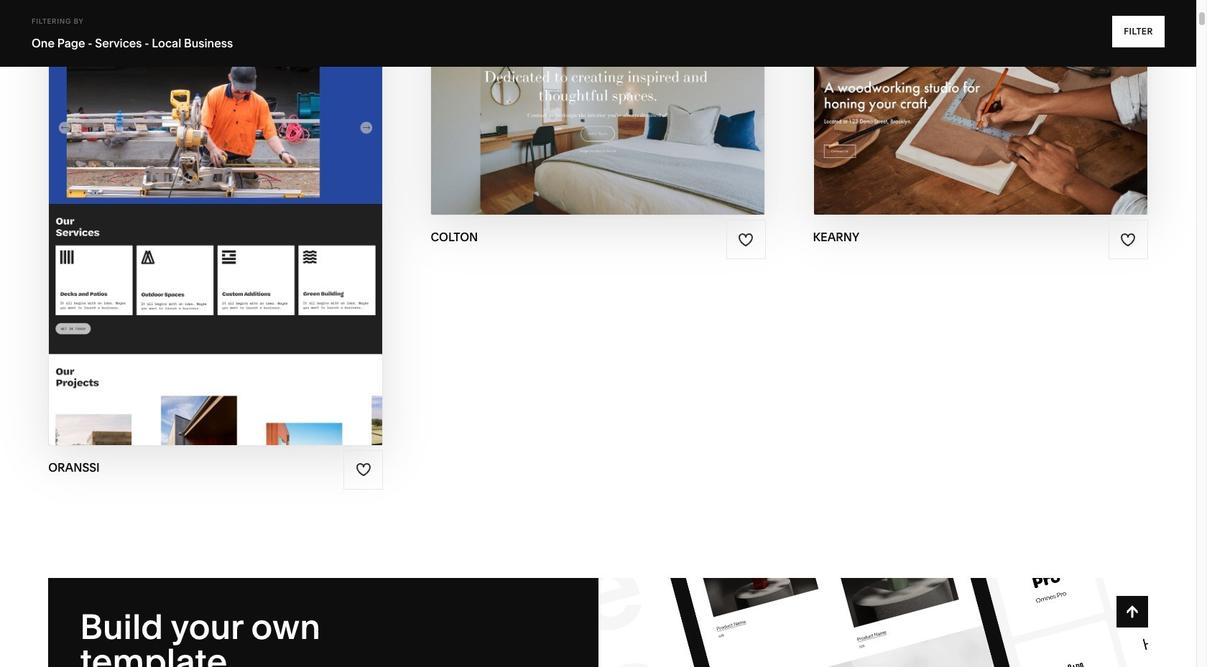 Task type: describe. For each thing, give the bounding box(es) containing it.
colton image
[[432, 1, 765, 215]]

kearny image
[[814, 1, 1148, 215]]



Task type: vqa. For each thing, say whether or not it's contained in the screenshot.
the Preview of building your own template Image at the bottom
yes



Task type: locate. For each thing, give the bounding box(es) containing it.
oranssi image
[[49, 1, 383, 445]]

preview of building your own template image
[[598, 579, 1149, 668]]

back to top image
[[1125, 605, 1141, 620]]

add oranssi to your favorites list image
[[356, 462, 372, 478]]

add kearny to your favorites list image
[[1121, 232, 1137, 248]]

add colton to your favorites list image
[[738, 232, 754, 248]]



